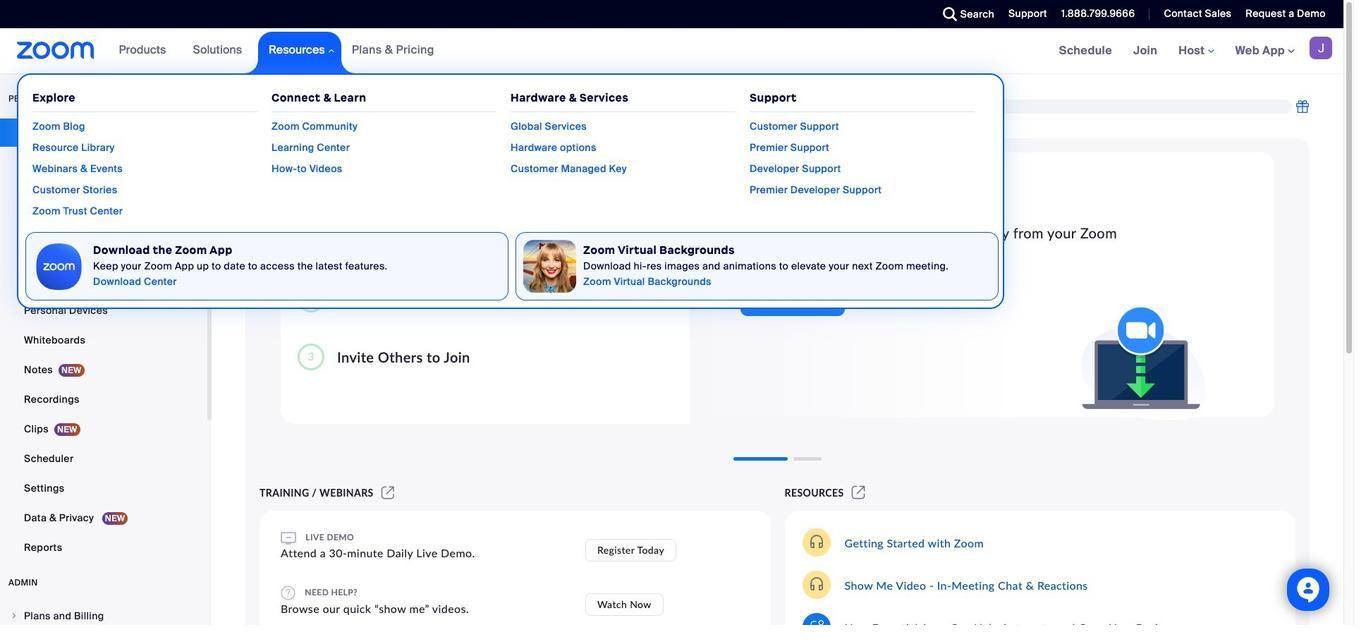 Task type: describe. For each thing, give the bounding box(es) containing it.
1 window new image from the left
[[379, 487, 397, 499]]

2 window new image from the left
[[850, 487, 868, 499]]

zoom logo image
[[17, 42, 94, 59]]

product information navigation
[[17, 28, 1006, 309]]

zoom virtual backgrounds image
[[524, 240, 577, 293]]



Task type: locate. For each thing, give the bounding box(es) containing it.
window new image
[[379, 487, 397, 499], [850, 487, 868, 499]]

0 horizontal spatial window new image
[[379, 487, 397, 499]]

personal menu menu
[[0, 119, 207, 563]]

meetings navigation
[[1049, 28, 1344, 74]]

menu item
[[0, 603, 207, 625]]

1 horizontal spatial window new image
[[850, 487, 868, 499]]

banner
[[0, 28, 1344, 309]]

profile picture image
[[1310, 37, 1333, 59]]

download zoom client image
[[33, 240, 86, 293]]

right image
[[10, 612, 18, 620]]



